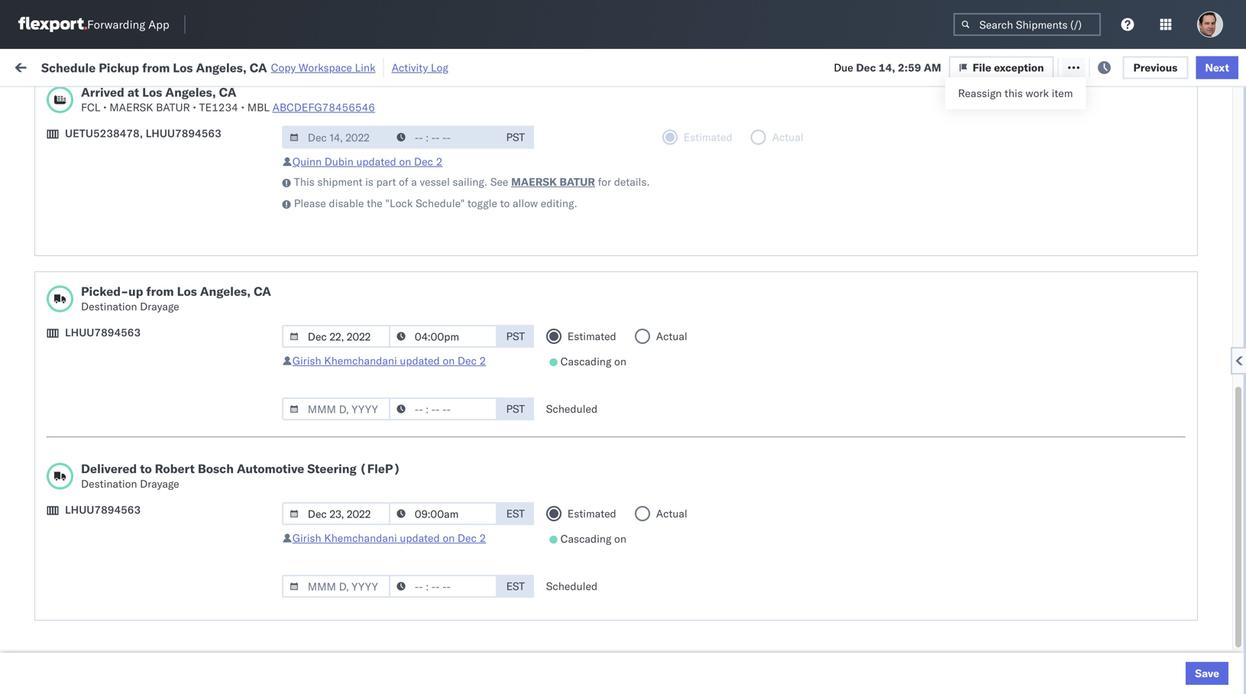 Task type: locate. For each thing, give the bounding box(es) containing it.
delivery inside confirm delivery link
[[77, 455, 116, 469]]

schedule for schedule pickup from los angeles, ca link associated with 2:59 am est, jan 25, 2023
[[35, 582, 80, 596]]

1 girish khemchandani updated on dec 2 button from the top
[[293, 354, 486, 367]]

angeles, for schedule pickup from los angeles, ca button for 2:59 am est, jan 25, 2023
[[164, 582, 206, 596]]

drayage down up
[[140, 300, 179, 313]]

est,
[[292, 355, 315, 369], [292, 389, 315, 402], [291, 422, 314, 436], [292, 456, 315, 469], [292, 490, 315, 503], [298, 523, 321, 537], [292, 591, 315, 604]]

0 horizontal spatial to
[[140, 461, 152, 476]]

3 mmm d, yyyy text field from the top
[[282, 575, 391, 598]]

2 vertical spatial mmm d, yyyy text field
[[282, 575, 391, 598]]

2 horizontal spatial •
[[241, 101, 245, 114]]

est, for 7:00 pm est, dec 23, 2022
[[291, 422, 314, 436]]

from inside confirm pickup from los angeles, ca
[[113, 414, 135, 427]]

los for first schedule pickup from los angeles, ca button from the top
[[144, 212, 161, 226]]

2 cascading from the top
[[561, 532, 612, 546]]

ca for first schedule pickup from los angeles, ca button from the top
[[35, 227, 50, 241]]

2 edt, from the top
[[292, 187, 316, 200]]

1 flex- from the top
[[844, 254, 877, 268]]

9:00 am est, dec 24, 2022
[[246, 456, 386, 469]]

3 documents from the top
[[35, 631, 90, 645]]

2 girish khemchandani updated on dec 2 from the top
[[293, 531, 486, 545]]

appointment
[[125, 186, 188, 200], [125, 287, 188, 300], [125, 388, 188, 401], [125, 523, 188, 536]]

at for 778
[[303, 59, 313, 73]]

1 vertical spatial destination
[[81, 477, 137, 490]]

schedule pickup from los angeles, ca button for 2:59 am edt, nov 5, 2022
[[35, 312, 217, 344]]

0 vertical spatial destination
[[81, 300, 137, 313]]

activity log
[[392, 61, 449, 74]]

2 vertical spatial 2
[[480, 531, 486, 545]]

9:00
[[246, 456, 269, 469]]

upload customs clearance documents button
[[35, 144, 217, 176], [35, 346, 217, 378]]

1846748
[[877, 254, 923, 268]]

1 vertical spatial 23,
[[343, 523, 360, 537]]

abcdefg78456546 inside the arrived at los angeles, ca fcl • maersk batur • te1234 • mbl abcdefg78456546
[[273, 101, 375, 114]]

• right work,
[[193, 101, 197, 114]]

los inside confirm pickup from los angeles, ca
[[138, 414, 155, 427]]

snooze
[[414, 125, 444, 136]]

arrived
[[81, 84, 125, 100]]

ca inside picked-up from los angeles, ca destination drayage
[[254, 284, 271, 299]]

consignee
[[667, 125, 711, 136], [641, 490, 693, 503]]

customs down netherlands
[[73, 616, 116, 629]]

mmm d, yyyy text field up 7:00 pm est, dec 23, 2022
[[282, 398, 391, 421]]

angeles, inside picked-up from los angeles, ca destination drayage
[[200, 284, 251, 299]]

3 edt, from the top
[[292, 254, 316, 268]]

1 vertical spatial -- : -- -- text field
[[389, 398, 498, 421]]

flex-1846748
[[844, 254, 923, 268]]

est, up 2:59 am est, dec 14, 2022
[[292, 355, 315, 369]]

1 -- : -- -- text field from the top
[[389, 126, 498, 149]]

please disable the "lock schedule" toggle to allow editing.
[[294, 196, 578, 210]]

schedule pickup from los angeles, ca link for 2:59 am est, jan 13, 2023
[[35, 481, 217, 511]]

5 schedule pickup from los angeles, ca from the top
[[35, 582, 206, 611]]

pickup for 2:59 am est, jan 13, 2023 schedule pickup from los angeles, ca button
[[83, 481, 116, 495]]

ca for 2:59 am est, jan 13, 2023 schedule pickup from los angeles, ca button
[[35, 497, 50, 510]]

from for the confirm pickup from los angeles, ca link
[[113, 414, 135, 427]]

2 est from the top
[[507, 580, 525, 593]]

action
[[1195, 59, 1228, 73]]

2 for picked-up from los angeles, ca
[[480, 354, 486, 367]]

mbl/mawb numbers
[[1041, 125, 1135, 136]]

1 destination from the top
[[81, 300, 137, 313]]

schedule pickup from los angeles, ca button
[[35, 211, 217, 244], [35, 245, 217, 277], [35, 312, 217, 344], [35, 481, 217, 513], [35, 581, 217, 614]]

upload customs clearance documents button for 2:00 am est, nov 9, 2022
[[35, 346, 217, 378]]

1 vertical spatial est
[[507, 580, 525, 593]]

girish up 2:59 am est, dec 14, 2022
[[293, 354, 322, 367]]

1 vertical spatial drayage
[[140, 477, 179, 490]]

lhuu7894563 down delivered
[[65, 503, 141, 516]]

from
[[142, 60, 170, 75], [119, 212, 141, 226], [119, 246, 141, 259], [146, 284, 174, 299], [119, 313, 141, 326], [113, 414, 135, 427], [119, 481, 141, 495], [119, 549, 141, 562], [119, 582, 141, 596]]

to left allow
[[501, 196, 510, 210]]

3 resize handle column header from the left
[[442, 119, 460, 694]]

2 : from the left
[[352, 95, 355, 106]]

7 resize handle column header from the left
[[916, 119, 934, 694]]

est, down 2:00 am est, nov 9, 2022
[[292, 389, 315, 402]]

0 horizontal spatial abcdefg78456546
[[273, 101, 375, 114]]

confirm up "confirm delivery" at bottom left
[[35, 414, 74, 427]]

confirm pickup from los angeles, ca button
[[35, 413, 217, 445]]

actual for picked-up from los angeles, ca
[[657, 330, 688, 343]]

2 vertical spatial documents
[[35, 631, 90, 645]]

0 horizontal spatial :
[[110, 95, 112, 106]]

(flep)
[[360, 461, 401, 476]]

MMM D, YYYY text field
[[282, 126, 391, 149], [282, 398, 391, 421], [282, 575, 391, 598]]

at inside the arrived at los angeles, ca fcl • maersk batur • te1234 • mbl abcdefg78456546
[[128, 84, 139, 100]]

angeles, inside the arrived at los angeles, ca fcl • maersk batur • te1234 • mbl abcdefg78456546
[[165, 84, 216, 100]]

maersk up allow
[[512, 175, 557, 188]]

est, up "2:59 am est, jan 13, 2023"
[[292, 456, 315, 469]]

reassign this work item
[[959, 86, 1074, 100]]

0 vertical spatial upload customs clearance documents
[[35, 145, 167, 174]]

1 customs from the top
[[73, 145, 116, 158]]

filtered by:
[[15, 94, 70, 107]]

0 vertical spatial cascading
[[561, 355, 612, 368]]

schedule pickup from los angeles, ca button for 2:59 am est, jan 25, 2023
[[35, 581, 217, 614]]

2 scheduled from the top
[[547, 580, 598, 593]]

1 edt, from the top
[[292, 153, 316, 167]]

updated for delivered to robert bosch automotive steering (flep)
[[400, 531, 440, 545]]

0 horizontal spatial maersk
[[110, 101, 153, 114]]

1 vertical spatial clearance
[[118, 347, 167, 360]]

scheduled for picked-up from los angeles, ca
[[547, 402, 598, 416]]

0 vertical spatial scheduled
[[547, 402, 598, 416]]

2 vertical spatial upload customs clearance documents link
[[35, 615, 217, 646]]

-- : -- -- text field
[[389, 325, 498, 348], [389, 502, 498, 525], [389, 575, 498, 598]]

due dec 14, 2:59 am
[[834, 61, 942, 74]]

2 actual from the top
[[657, 507, 688, 520]]

from for 2:59 am est, jan 13, 2023 schedule pickup from los angeles, ca link
[[119, 481, 141, 495]]

0 vertical spatial clearance
[[118, 145, 167, 158]]

est, for 2:59 am est, jan 25, 2023
[[292, 591, 315, 604]]

3 schedule pickup from los angeles, ca button from the top
[[35, 312, 217, 344]]

from for schedule pickup from rotterdam, netherlands link
[[119, 549, 141, 562]]

: left no
[[352, 95, 355, 106]]

6 resize handle column header from the left
[[794, 119, 812, 694]]

2 upload from the top
[[35, 347, 70, 360]]

jan for 25,
[[318, 591, 335, 604]]

1 confirm from the top
[[35, 414, 74, 427]]

1 horizontal spatial work
[[1026, 86, 1050, 100]]

by:
[[55, 94, 70, 107]]

0 vertical spatial girish khemchandani updated on dec 2 button
[[293, 354, 486, 367]]

container
[[942, 119, 983, 130]]

7:00
[[246, 422, 269, 436]]

mmm d, yyyy text field up 9,
[[282, 325, 391, 348]]

: for snoozed
[[352, 95, 355, 106]]

flex- for 1889466
[[844, 422, 877, 436]]

angeles, inside confirm pickup from los angeles, ca
[[158, 414, 200, 427]]

est, down "2:59 am est, jan 13, 2023"
[[298, 523, 321, 537]]

from for 2nd schedule pickup from los angeles, ca link from the top
[[119, 246, 141, 259]]

1 vertical spatial girish khemchandani updated on dec 2 button
[[293, 531, 486, 545]]

import work button
[[123, 49, 199, 83]]

3 appointment from the top
[[125, 388, 188, 401]]

7 ocean fcl from the top
[[468, 490, 521, 503]]

consignee button
[[659, 122, 797, 137]]

mmm d, yyyy text field for ca
[[282, 398, 391, 421]]

at for arrived
[[128, 84, 139, 100]]

1 vertical spatial upload customs clearance documents
[[35, 347, 167, 375]]

0 vertical spatial cascading on
[[561, 355, 627, 368]]

from for schedule pickup from los angeles, ca link related to 2:59 am edt, nov 5, 2022
[[119, 313, 141, 326]]

destination inside delivered to robert bosch automotive steering (flep) destination drayage
[[81, 477, 137, 490]]

reassign
[[959, 86, 1003, 100]]

lhuu7894563 down status : ready for work, blocked, in progress
[[146, 127, 222, 140]]

numbers for container numbers
[[942, 131, 980, 143]]

clearance down up
[[118, 347, 167, 360]]

0 vertical spatial upload customs clearance documents link
[[35, 144, 217, 175]]

1 actual from the top
[[657, 330, 688, 343]]

1 : from the left
[[110, 95, 112, 106]]

4 resize handle column header from the left
[[541, 119, 560, 694]]

khemchandani for ca
[[324, 354, 397, 367]]

pst for quinn dubin updated on dec 2
[[507, 130, 525, 144]]

1 vertical spatial upload customs clearance documents link
[[35, 346, 217, 377]]

1 girish from the top
[[293, 354, 322, 367]]

2023 right 13,
[[357, 490, 383, 503]]

pickup inside schedule pickup from rotterdam, netherlands
[[83, 549, 116, 562]]

delivery for 11:30 pm est, jan 23, 2023
[[83, 523, 122, 536]]

to
[[501, 196, 510, 210], [140, 461, 152, 476]]

schedule inside schedule pickup from rotterdam, netherlands
[[35, 549, 80, 562]]

activity
[[392, 61, 428, 74]]

0 vertical spatial consignee
[[667, 125, 711, 136]]

-- : -- -- text field
[[389, 126, 498, 149], [389, 398, 498, 421]]

1 • from the left
[[103, 101, 107, 114]]

0 vertical spatial 2
[[436, 155, 443, 168]]

0 vertical spatial confirm
[[35, 414, 74, 427]]

2 upload customs clearance documents button from the top
[[35, 346, 217, 378]]

0 vertical spatial khemchandani
[[324, 354, 397, 367]]

destination down delivered
[[81, 477, 137, 490]]

mmm d, yyyy text field for steering
[[282, 502, 391, 525]]

upload customs clearance documents button up the confirm pickup from los angeles, ca link
[[35, 346, 217, 378]]

: left ready
[[110, 95, 112, 106]]

upload customs clearance documents button down uetu5238478, lhuu7894563
[[35, 144, 217, 176]]

edt, for upload customs clearance documents
[[292, 153, 316, 167]]

0 vertical spatial upload
[[35, 145, 70, 158]]

2 upload customs clearance documents from the top
[[35, 347, 167, 375]]

2 mmm d, yyyy text field from the top
[[282, 502, 391, 525]]

part
[[377, 175, 396, 188]]

1 vertical spatial mmm d, yyyy text field
[[282, 502, 391, 525]]

delivery down uetu5238478, at top
[[83, 186, 122, 200]]

3 schedule delivery appointment button from the top
[[35, 387, 188, 404]]

drayage down robert
[[140, 477, 179, 490]]

23, up 24,
[[340, 422, 356, 436]]

numbers for mbl/mawb numbers
[[1097, 125, 1135, 136]]

11:30
[[246, 523, 276, 537]]

3 clearance from the top
[[118, 616, 167, 629]]

3 -- : -- -- text field from the top
[[389, 575, 498, 598]]

0 horizontal spatial 14,
[[341, 389, 357, 402]]

1 resize handle column header from the left
[[219, 119, 237, 694]]

flexport demo consignee
[[567, 490, 693, 503]]

0 vertical spatial customs
[[73, 145, 116, 158]]

1 horizontal spatial for
[[598, 175, 612, 188]]

confirm for confirm pickup from los angeles, ca
[[35, 414, 74, 427]]

1 schedule pickup from los angeles, ca link from the top
[[35, 211, 217, 242]]

from inside schedule pickup from rotterdam, netherlands
[[119, 549, 141, 562]]

uetu5238478,
[[65, 127, 143, 140]]

1 vertical spatial upload customs clearance documents button
[[35, 346, 217, 378]]

clearance
[[118, 145, 167, 158], [118, 347, 167, 360], [118, 616, 167, 629]]

nov
[[319, 187, 339, 200], [319, 254, 339, 268], [319, 288, 339, 301], [319, 321, 339, 335], [318, 355, 338, 369]]

lhuu7894563
[[146, 127, 222, 140], [65, 326, 141, 339], [65, 503, 141, 516]]

mode button
[[460, 122, 544, 137]]

confirm
[[35, 414, 74, 427], [35, 455, 74, 469]]

1 pst from the top
[[507, 130, 525, 144]]

delivered to robert bosch automotive steering (flep) destination drayage
[[81, 461, 401, 490]]

1 khemchandani from the top
[[324, 354, 397, 367]]

blocked,
[[187, 95, 225, 106]]

11:30 pm est, jan 23, 2023
[[246, 523, 389, 537]]

2 girish khemchandani updated on dec 2 button from the top
[[293, 531, 486, 545]]

delivery up confirm pickup from los angeles, ca
[[83, 388, 122, 401]]

2 vertical spatial customs
[[73, 616, 116, 629]]

1 vertical spatial jan
[[324, 523, 341, 537]]

0 vertical spatial pm
[[272, 422, 289, 436]]

est, left 25, on the bottom of page
[[292, 591, 315, 604]]

upload customs clearance documents link for 3:00
[[35, 144, 217, 175]]

maersk inside the arrived at los angeles, ca fcl • maersk batur • te1234 • mbl abcdefg78456546
[[110, 101, 153, 114]]

schedule delivery appointment link
[[35, 185, 188, 201], [35, 286, 188, 302], [35, 387, 188, 403], [35, 522, 188, 537]]

maersk up workitem 'button'
[[110, 101, 153, 114]]

for
[[146, 95, 158, 106], [598, 175, 612, 188]]

import work
[[129, 59, 193, 73]]

los for confirm pickup from los angeles, ca button
[[138, 414, 155, 427]]

mbl/mawb numbers button
[[1034, 122, 1210, 137]]

2 -- : -- -- text field from the top
[[389, 502, 498, 525]]

batch action
[[1162, 59, 1228, 73]]

for left work,
[[146, 95, 158, 106]]

flexport
[[567, 490, 607, 503]]

angeles, for schedule pickup from los angeles, ca button related to 2:59 am edt, nov 5, 2022
[[164, 313, 206, 326]]

forwarding
[[87, 17, 145, 32]]

1 vertical spatial estimated
[[568, 507, 617, 520]]

track
[[389, 59, 413, 73]]

•
[[103, 101, 107, 114], [193, 101, 197, 114], [241, 101, 245, 114]]

angeles,
[[196, 60, 247, 75], [165, 84, 216, 100], [164, 212, 206, 226], [164, 246, 206, 259], [200, 284, 251, 299], [164, 313, 206, 326], [158, 414, 200, 427], [164, 481, 206, 495], [164, 582, 206, 596]]

2023 down (flep)
[[363, 523, 389, 537]]

test
[[634, 187, 655, 200], [634, 254, 655, 268], [734, 254, 754, 268], [634, 321, 655, 335], [734, 321, 754, 335], [634, 355, 655, 369], [634, 422, 655, 436], [734, 422, 754, 436]]

1 horizontal spatial :
[[352, 95, 355, 106]]

drayage inside picked-up from los angeles, ca destination drayage
[[140, 300, 179, 313]]

estimated for delivered to robert bosch automotive steering (flep)
[[568, 507, 617, 520]]

container numbers button
[[934, 115, 1018, 143]]

0 vertical spatial 2023
[[357, 490, 383, 503]]

copy workspace link button
[[271, 61, 376, 74]]

2023 right 25, on the bottom of page
[[357, 591, 383, 604]]

customs down picked-
[[73, 347, 116, 360]]

destination down picked-
[[81, 300, 137, 313]]

3:00
[[246, 153, 269, 167]]

fcl
[[81, 101, 100, 114], [502, 187, 521, 200], [502, 254, 521, 268], [502, 321, 521, 335], [502, 355, 521, 369], [502, 389, 521, 402], [502, 422, 521, 436], [502, 490, 521, 503], [502, 523, 521, 537], [502, 591, 521, 604]]

file exception up reassign this work item at the top right of page
[[987, 59, 1058, 73]]

pickup for schedule pickup from rotterdam, netherlands button
[[83, 549, 116, 562]]

1 schedule delivery appointment button from the top
[[35, 185, 188, 202]]

pm right 7:00
[[272, 422, 289, 436]]

delivery down confirm pickup from los angeles, ca
[[77, 455, 116, 469]]

ca for 4th schedule pickup from los angeles, ca button from the bottom of the page
[[35, 261, 50, 274]]

customs down uetu5238478, at top
[[73, 145, 116, 158]]

8 ocean fcl from the top
[[468, 523, 521, 537]]

confirm left delivered
[[35, 455, 74, 469]]

steering
[[308, 461, 357, 476]]

from for schedule pickup from los angeles, ca link associated with 2:59 am est, jan 25, 2023
[[119, 582, 141, 596]]

1 vertical spatial girish khemchandani updated on dec 2
[[293, 531, 486, 545]]

scheduled for delivered to robert bosch automotive steering (flep)
[[547, 580, 598, 593]]

jan left 25, on the bottom of page
[[318, 591, 335, 604]]

forwarding app
[[87, 17, 169, 32]]

2 for delivered to robert bosch automotive steering (flep)
[[480, 531, 486, 545]]

0 vertical spatial mmm d, yyyy text field
[[282, 325, 391, 348]]

cascading on for picked-up from los angeles, ca
[[561, 355, 627, 368]]

0 vertical spatial drayage
[[140, 300, 179, 313]]

2 appointment from the top
[[125, 287, 188, 300]]

0 vertical spatial lhuu7894563
[[146, 127, 222, 140]]

1 estimated from the top
[[568, 330, 617, 343]]

numbers inside the container numbers
[[942, 131, 980, 143]]

est
[[507, 507, 525, 520], [507, 580, 525, 593]]

1 horizontal spatial numbers
[[1097, 125, 1135, 136]]

MMM D, YYYY text field
[[282, 325, 391, 348], [282, 502, 391, 525]]

1 horizontal spatial to
[[501, 196, 510, 210]]

girish down "2:59 am est, jan 13, 2023"
[[293, 531, 322, 545]]

0 vertical spatial maersk
[[110, 101, 153, 114]]

1 horizontal spatial 14,
[[879, 61, 896, 74]]

fcl inside the arrived at los angeles, ca fcl • maersk batur • te1234 • mbl abcdefg78456546
[[81, 101, 100, 114]]

1 vertical spatial to
[[140, 461, 152, 476]]

upload customs clearance documents button for 3:00 am edt, aug 19, 2022
[[35, 144, 217, 176]]

lhuu7894563 for from
[[65, 326, 141, 339]]

import
[[129, 59, 163, 73]]

14, right due
[[879, 61, 896, 74]]

mmm d, yyyy text field for steering
[[282, 575, 391, 598]]

• right "in"
[[241, 101, 245, 114]]

1 vertical spatial cascading
[[561, 532, 612, 546]]

0 vertical spatial est
[[507, 507, 525, 520]]

1 vertical spatial cascading on
[[561, 532, 627, 546]]

te1234
[[199, 101, 238, 114]]

3 schedule pickup from los angeles, ca from the top
[[35, 313, 206, 342]]

work right "this"
[[1026, 86, 1050, 100]]

numbers right mbl/mawb
[[1097, 125, 1135, 136]]

customs for 3:00 am edt, aug 19, 2022
[[73, 145, 116, 158]]

khemchandani for steering
[[324, 531, 397, 545]]

1 vertical spatial for
[[598, 175, 612, 188]]

0 horizontal spatial batur
[[156, 101, 190, 114]]

14,
[[879, 61, 896, 74], [341, 389, 357, 402]]

ocean
[[468, 187, 499, 200], [600, 187, 632, 200], [468, 254, 499, 268], [600, 254, 632, 268], [700, 254, 731, 268], [468, 321, 499, 335], [600, 321, 632, 335], [700, 321, 731, 335], [468, 355, 499, 369], [600, 355, 632, 369], [468, 389, 499, 402], [468, 422, 499, 436], [600, 422, 632, 436], [700, 422, 731, 436], [468, 490, 499, 503], [468, 523, 499, 537], [468, 591, 499, 604]]

1 cascading on from the top
[[561, 355, 627, 368]]

2 resize handle column header from the left
[[388, 119, 407, 694]]

14, down 9,
[[341, 389, 357, 402]]

3 schedule delivery appointment link from the top
[[35, 387, 188, 403]]

schedule for 2:59 am est, jan 13, 2023 schedule pickup from los angeles, ca link
[[35, 481, 80, 495]]

upload customs clearance documents link down schedule pickup from rotterdam, netherlands button
[[35, 615, 217, 646]]

upload customs clearance documents up confirm pickup from los angeles, ca
[[35, 347, 167, 375]]

work
[[44, 55, 83, 76], [1026, 86, 1050, 100]]

est, down 2:59 am est, dec 14, 2022
[[291, 422, 314, 436]]

1 vertical spatial mmm d, yyyy text field
[[282, 398, 391, 421]]

2 schedule pickup from los angeles, ca link from the top
[[35, 245, 217, 276]]

to inside delivered to robert bosch automotive steering (flep) destination drayage
[[140, 461, 152, 476]]

0 vertical spatial jan
[[318, 490, 335, 503]]

schedule pickup from los angeles, ca for 2:59 am edt, nov 5, 2022
[[35, 313, 206, 342]]

mmm d, yyyy text field down 11:30 pm est, jan 23, 2023
[[282, 575, 391, 598]]

2 5, from the top
[[341, 254, 351, 268]]

mmm d, yyyy text field up aug
[[282, 126, 391, 149]]

2 vertical spatial -- : -- -- text field
[[389, 575, 498, 598]]

clearance for 3:00 am edt, aug 19, 2022
[[118, 145, 167, 158]]

1 vertical spatial 2023
[[363, 523, 389, 537]]

confirm pickup from los angeles, ca
[[35, 414, 200, 443]]

0 vertical spatial estimated
[[568, 330, 617, 343]]

resize handle column header
[[219, 119, 237, 694], [388, 119, 407, 694], [442, 119, 460, 694], [541, 119, 560, 694], [641, 119, 659, 694], [794, 119, 812, 694], [916, 119, 934, 694], [1015, 119, 1034, 694], [1206, 119, 1225, 694], [1208, 119, 1226, 694]]

1 5, from the top
[[341, 187, 351, 200]]

4 appointment from the top
[[125, 523, 188, 536]]

up
[[128, 284, 143, 299]]

5 resize handle column header from the left
[[641, 119, 659, 694]]

allow
[[513, 196, 538, 210]]

arrived at los angeles, ca fcl • maersk batur • te1234 • mbl abcdefg78456546
[[81, 84, 375, 114]]

jan for 23,
[[324, 523, 341, 537]]

edt, for schedule delivery appointment
[[292, 187, 316, 200]]

upload customs clearance documents link down uetu5238478, lhuu7894563
[[35, 144, 217, 175]]

est, for 2:59 am est, dec 14, 2022
[[292, 389, 315, 402]]

pm right 11:30
[[279, 523, 295, 537]]

3 schedule pickup from los angeles, ca link from the top
[[35, 312, 217, 343]]

2
[[436, 155, 443, 168], [480, 354, 486, 367], [480, 531, 486, 545]]

lhuu7894563 down picked-
[[65, 326, 141, 339]]

0 horizontal spatial numbers
[[942, 131, 980, 143]]

at
[[303, 59, 313, 73], [128, 84, 139, 100]]

2 • from the left
[[193, 101, 197, 114]]

is
[[366, 175, 374, 188]]

destination inside picked-up from los angeles, ca destination drayage
[[81, 300, 137, 313]]

• down arrived
[[103, 101, 107, 114]]

khemchandani down 13,
[[324, 531, 397, 545]]

confirm for confirm delivery
[[35, 455, 74, 469]]

schedule for 2nd schedule pickup from los angeles, ca link from the top
[[35, 246, 80, 259]]

girish khemchandani updated on dec 2 for picked-up from los angeles, ca
[[293, 354, 486, 367]]

0 horizontal spatial work
[[44, 55, 83, 76]]

1 horizontal spatial maersk
[[512, 175, 557, 188]]

4 schedule pickup from los angeles, ca button from the top
[[35, 481, 217, 513]]

jan left 13,
[[318, 490, 335, 503]]

0 vertical spatial pst
[[507, 130, 525, 144]]

schedule delivery appointment for 2:59 am est, dec 14, 2022
[[35, 388, 188, 401]]

1 vertical spatial at
[[128, 84, 139, 100]]

1 horizontal spatial batur
[[560, 175, 596, 188]]

1 upload from the top
[[35, 145, 70, 158]]

pickup for 4th schedule pickup from los angeles, ca button from the bottom of the page
[[83, 246, 116, 259]]

5 schedule pickup from los angeles, ca button from the top
[[35, 581, 217, 614]]

0 vertical spatial -- : -- -- text field
[[389, 325, 498, 348]]

1 upload customs clearance documents link from the top
[[35, 144, 217, 175]]

schedule pickup from los angeles, ca for 2:59 am est, jan 25, 2023
[[35, 582, 206, 611]]

edt, for schedule pickup from los angeles, ca
[[292, 321, 316, 335]]

1 vertical spatial upload
[[35, 347, 70, 360]]

5 edt, from the top
[[292, 321, 316, 335]]

2023
[[357, 490, 383, 503], [363, 523, 389, 537], [357, 591, 383, 604]]

quinn dubin updated on dec 2 button
[[293, 155, 443, 168]]

upload customs clearance documents down schedule pickup from rotterdam, netherlands
[[35, 616, 167, 645]]

2 customs from the top
[[73, 347, 116, 360]]

angeles, for 4th schedule pickup from los angeles, ca button from the bottom of the page
[[164, 246, 206, 259]]

2 cascading on from the top
[[561, 532, 627, 546]]

3 • from the left
[[241, 101, 245, 114]]

pickup inside confirm pickup from los angeles, ca
[[77, 414, 110, 427]]

est, down '9:00 am est, dec 24, 2022'
[[292, 490, 315, 503]]

0 vertical spatial mmm d, yyyy text field
[[282, 126, 391, 149]]

from for first schedule pickup from los angeles, ca link
[[119, 212, 141, 226]]

clearance down uetu5238478, lhuu7894563
[[118, 145, 167, 158]]

2 vertical spatial 2023
[[357, 591, 383, 604]]

at down the import
[[128, 84, 139, 100]]

3 pst from the top
[[507, 402, 525, 416]]

schedule delivery appointment button for 2:59 am edt, nov 5, 2022
[[35, 185, 188, 202]]

message
[[205, 59, 248, 73]]

0 vertical spatial for
[[146, 95, 158, 106]]

0 vertical spatial documents
[[35, 160, 90, 174]]

3 ocean fcl from the top
[[468, 321, 521, 335]]

to left robert
[[140, 461, 152, 476]]

2 destination from the top
[[81, 477, 137, 490]]

1 vertical spatial -- : -- -- text field
[[389, 502, 498, 525]]

schedule delivery appointment button for 11:30 pm est, jan 23, 2023
[[35, 522, 188, 539]]

batur up uetu5238478, lhuu7894563
[[156, 101, 190, 114]]

pst for girish khemchandani updated on dec 2
[[507, 330, 525, 343]]

test123456
[[1041, 254, 1106, 268]]

9 resize handle column header from the left
[[1206, 119, 1225, 694]]

los inside picked-up from los angeles, ca destination drayage
[[177, 284, 197, 299]]

jan down 13,
[[324, 523, 341, 537]]

0 vertical spatial at
[[303, 59, 313, 73]]

0 vertical spatial -- : -- -- text field
[[389, 126, 498, 149]]

delivery for 2:59 am est, dec 14, 2022
[[83, 388, 122, 401]]

upload customs clearance documents link up the confirm pickup from los angeles, ca link
[[35, 346, 217, 377]]

1 vertical spatial confirm
[[35, 455, 74, 469]]

for left details.
[[598, 175, 612, 188]]

3 upload from the top
[[35, 616, 70, 629]]

1889466
[[877, 422, 923, 436]]

1 vertical spatial updated
[[400, 354, 440, 367]]

2 schedule pickup from los angeles, ca from the top
[[35, 246, 206, 274]]

flex-
[[844, 254, 877, 268], [844, 422, 877, 436]]

1 vertical spatial khemchandani
[[324, 531, 397, 545]]

1 cascading from the top
[[561, 355, 612, 368]]

delivery up schedule pickup from rotterdam, netherlands
[[83, 523, 122, 536]]

batur up editing. in the top of the page
[[560, 175, 596, 188]]

1 vertical spatial pm
[[279, 523, 295, 537]]

0 horizontal spatial •
[[103, 101, 107, 114]]

23, down 13,
[[343, 523, 360, 537]]

1 vertical spatial abcdefg78456546
[[1041, 422, 1144, 436]]

2023 for 11:30 pm est, jan 23, 2023
[[363, 523, 389, 537]]

girish khemchandani updated on dec 2 for delivered to robert bosch automotive steering (flep)
[[293, 531, 486, 545]]

0 vertical spatial flex-
[[844, 254, 877, 268]]

confirm inside confirm pickup from los angeles, ca
[[35, 414, 74, 427]]

1 vertical spatial 2
[[480, 354, 486, 367]]

2 vertical spatial pst
[[507, 402, 525, 416]]

upload customs clearance documents for 2:00
[[35, 347, 167, 375]]

1 scheduled from the top
[[547, 402, 598, 416]]

upload customs clearance documents down uetu5238478, at top
[[35, 145, 167, 174]]

2 schedule delivery appointment link from the top
[[35, 286, 188, 302]]

1 vertical spatial flex-
[[844, 422, 877, 436]]

ca inside the arrived at los angeles, ca fcl • maersk batur • te1234 • mbl abcdefg78456546
[[219, 84, 237, 100]]

1 girish khemchandani updated on dec 2 from the top
[[293, 354, 486, 367]]

ca inside confirm pickup from los angeles, ca
[[35, 429, 50, 443]]

mmm d, yyyy text field down steering
[[282, 502, 391, 525]]

of
[[399, 175, 409, 188]]

2 schedule delivery appointment from the top
[[35, 287, 188, 300]]

1 vertical spatial scheduled
[[547, 580, 598, 593]]

on
[[374, 59, 386, 73], [399, 155, 412, 168], [443, 354, 455, 367], [615, 355, 627, 368], [443, 531, 455, 545], [615, 532, 627, 546]]

0 vertical spatial abcdefg78456546
[[273, 101, 375, 114]]

1 drayage from the top
[[140, 300, 179, 313]]

schedule delivery appointment link for 2:59 am edt, nov 5, 2022
[[35, 185, 188, 201]]

toggle
[[468, 196, 498, 210]]

at left risk
[[303, 59, 313, 73]]

khemchandani up 2:59 am est, dec 14, 2022
[[324, 354, 397, 367]]

work up by:
[[44, 55, 83, 76]]

0 vertical spatial batur
[[156, 101, 190, 114]]

1 -- : -- -- text field from the top
[[389, 325, 498, 348]]

2 mmm d, yyyy text field from the top
[[282, 398, 391, 421]]

clearance down schedule pickup from rotterdam, netherlands button
[[118, 616, 167, 629]]

numbers down container
[[942, 131, 980, 143]]

0 horizontal spatial at
[[128, 84, 139, 100]]

2 vertical spatial jan
[[318, 591, 335, 604]]



Task type: describe. For each thing, give the bounding box(es) containing it.
schedule delivery appointment link for 11:30 pm est, jan 23, 2023
[[35, 522, 188, 537]]

filtered
[[15, 94, 53, 107]]

1 ocean fcl from the top
[[468, 187, 521, 200]]

dubin
[[325, 155, 354, 168]]

my
[[15, 55, 40, 76]]

los for schedule pickup from los angeles, ca button related to 2:59 am edt, nov 5, 2022
[[144, 313, 161, 326]]

girish khemchandani updated on dec 2 button for delivered to robert bosch automotive steering (flep)
[[293, 531, 486, 545]]

abcdefg78456546 button
[[273, 101, 375, 114]]

4 2:59 am edt, nov 5, 2022 from the top
[[246, 321, 380, 335]]

vessel
[[420, 175, 450, 188]]

lhuu7894563 for robert
[[65, 503, 141, 516]]

3:00 am edt, aug 19, 2022
[[246, 153, 387, 167]]

8 resize handle column header from the left
[[1015, 119, 1034, 694]]

3 upload customs clearance documents link from the top
[[35, 615, 217, 646]]

mmm d, yyyy text field for ca
[[282, 325, 391, 348]]

upload for 2:00 am est, nov 9, 2022
[[35, 347, 70, 360]]

1 vertical spatial maersk
[[512, 175, 557, 188]]

schedule delivery appointment for 11:30 pm est, jan 23, 2023
[[35, 523, 188, 536]]

25,
[[338, 591, 354, 604]]

schedule for second schedule delivery appointment link
[[35, 287, 80, 300]]

this
[[294, 175, 315, 188]]

delivered
[[81, 461, 137, 476]]

2:59 am est, jan 25, 2023
[[246, 591, 383, 604]]

1 schedule pickup from los angeles, ca from the top
[[35, 212, 206, 241]]

schedule for schedule delivery appointment link associated with 2:59 am est, dec 14, 2022
[[35, 388, 80, 401]]

2 schedule pickup from los angeles, ca button from the top
[[35, 245, 217, 277]]

schedule pickup from los angeles, ca for 2:59 am est, jan 13, 2023
[[35, 481, 206, 510]]

confirm delivery button
[[35, 455, 116, 471]]

3 2:59 am edt, nov 5, 2022 from the top
[[246, 288, 380, 301]]

demo
[[610, 490, 638, 503]]

sailing.
[[453, 175, 488, 188]]

3 upload customs clearance documents from the top
[[35, 616, 167, 645]]

4 ocean fcl from the top
[[468, 355, 521, 369]]

delivery for 2:59 am edt, nov 5, 2022
[[83, 186, 122, 200]]

girish for steering
[[293, 531, 322, 545]]

2023 for 2:59 am est, jan 25, 2023
[[357, 591, 383, 604]]

6 ocean fcl from the top
[[468, 422, 521, 436]]

workspace
[[299, 61, 352, 74]]

consignee inside button
[[667, 125, 711, 136]]

mbl
[[247, 101, 270, 114]]

"lock
[[386, 196, 413, 210]]

link
[[355, 61, 376, 74]]

jan for 13,
[[318, 490, 335, 503]]

save button
[[1187, 662, 1229, 685]]

girish for ca
[[293, 354, 322, 367]]

1 vertical spatial consignee
[[641, 490, 693, 503]]

19,
[[342, 153, 358, 167]]

actions
[[1190, 125, 1221, 136]]

1 schedule pickup from los angeles, ca button from the top
[[35, 211, 217, 244]]

flex- for 1846748
[[844, 254, 877, 268]]

schedule delivery appointment button for 2:59 am est, dec 14, 2022
[[35, 387, 188, 404]]

pickup for schedule pickup from los angeles, ca button related to 2:59 am edt, nov 5, 2022
[[83, 313, 116, 326]]

progress
[[238, 95, 277, 106]]

1 vertical spatial batur
[[560, 175, 596, 188]]

1 horizontal spatial abcdefg78456546
[[1041, 422, 1144, 436]]

0 vertical spatial 14,
[[879, 61, 896, 74]]

1 2:59 am edt, nov 5, 2022 from the top
[[246, 187, 380, 200]]

appointment for 2:59 am est, dec 14, 2022
[[125, 388, 188, 401]]

3 customs from the top
[[73, 616, 116, 629]]

schedule for 2:59 am edt, nov 5, 2022's schedule delivery appointment link
[[35, 186, 80, 200]]

schedule for first schedule pickup from los angeles, ca link
[[35, 212, 80, 226]]

deadline
[[246, 125, 283, 136]]

778 at risk
[[281, 59, 334, 73]]

documents for 3:00 am edt, aug 19, 2022
[[35, 160, 90, 174]]

0 horizontal spatial for
[[146, 95, 158, 106]]

maersk batur link
[[512, 174, 596, 190]]

-- : -- -- text field for picked-up from los angeles, ca
[[389, 325, 498, 348]]

log
[[431, 61, 449, 74]]

1 est from the top
[[507, 507, 525, 520]]

pm for 7:00
[[272, 422, 289, 436]]

upload for 3:00 am edt, aug 19, 2022
[[35, 145, 70, 158]]

next button
[[1197, 56, 1239, 79]]

los for 4th schedule pickup from los angeles, ca button from the bottom of the page
[[144, 246, 161, 259]]

app
[[148, 17, 169, 32]]

schedule pickup from los angeles, ca button for 2:59 am est, jan 13, 2023
[[35, 481, 217, 513]]

est, for 9:00 am est, dec 24, 2022
[[292, 456, 315, 469]]

batch
[[1162, 59, 1192, 73]]

-- : -- -- text field for delivered to robert bosch automotive steering (flep)
[[389, 502, 498, 525]]

from inside picked-up from los angeles, ca destination drayage
[[146, 284, 174, 299]]

no
[[358, 95, 371, 106]]

Search Work text field
[[733, 55, 900, 78]]

bosch inside delivered to robert bosch automotive steering (flep) destination drayage
[[198, 461, 234, 476]]

cascading for delivered to robert bosch automotive steering (flep)
[[561, 532, 612, 546]]

status : ready for work, blocked, in progress
[[83, 95, 277, 106]]

this shipment is part of a vessel sailing. see maersk batur for details.
[[294, 175, 650, 188]]

24,
[[341, 456, 357, 469]]

los inside the arrived at los angeles, ca fcl • maersk batur • te1234 • mbl abcdefg78456546
[[142, 84, 162, 100]]

flexport. image
[[18, 17, 87, 32]]

schedule pickup from los angeles, ca link for 2:59 am est, jan 25, 2023
[[35, 581, 217, 612]]

10 resize handle column header from the left
[[1208, 119, 1226, 694]]

ceau7522281, hlxu6269489, hlxu8034992
[[942, 254, 1179, 267]]

ca for confirm pickup from los angeles, ca button
[[35, 429, 50, 443]]

risk
[[316, 59, 334, 73]]

rotterdam,
[[144, 549, 198, 562]]

angeles, for first schedule pickup from los angeles, ca button from the top
[[164, 212, 206, 226]]

1 vertical spatial work
[[1026, 86, 1050, 100]]

2:00 am est, nov 9, 2022
[[246, 355, 380, 369]]

Search Shipments (/) text field
[[954, 13, 1102, 36]]

2 -- : -- -- text field from the top
[[389, 398, 498, 421]]

deadline button
[[239, 122, 391, 137]]

previous
[[1134, 61, 1178, 74]]

pickup for schedule pickup from los angeles, ca button for 2:59 am est, jan 25, 2023
[[83, 582, 116, 596]]

nov for schedule delivery appointment
[[319, 187, 339, 200]]

2 ocean fcl from the top
[[468, 254, 521, 268]]

schedule pickup from los angeles, ca link for 2:59 am edt, nov 5, 2022
[[35, 312, 217, 343]]

0 vertical spatial to
[[501, 196, 510, 210]]

4 5, from the top
[[341, 321, 351, 335]]

workitem button
[[9, 122, 222, 137]]

hlxu6269489,
[[1023, 254, 1101, 267]]

4 edt, from the top
[[292, 288, 316, 301]]

documents for 2:00 am est, nov 9, 2022
[[35, 362, 90, 375]]

aug
[[319, 153, 339, 167]]

due
[[834, 61, 854, 74]]

status
[[83, 95, 110, 106]]

cascading on for delivered to robert bosch automotive steering (flep)
[[561, 532, 627, 546]]

hlxu8034992
[[1104, 254, 1179, 267]]

upload customs clearance documents link for 2:00
[[35, 346, 217, 377]]

schedule for schedule pickup from los angeles, ca link related to 2:59 am edt, nov 5, 2022
[[35, 313, 80, 326]]

girish khemchandani updated on dec 2 button for picked-up from los angeles, ca
[[293, 354, 486, 367]]

angeles, for 2:59 am est, jan 13, 2023 schedule pickup from los angeles, ca button
[[164, 481, 206, 495]]

schedule pickup from rotterdam, netherlands
[[35, 549, 198, 577]]

5 ocean fcl from the top
[[468, 389, 521, 402]]

1 mmm d, yyyy text field from the top
[[282, 126, 391, 149]]

drayage inside delivered to robert bosch automotive steering (flep) destination drayage
[[140, 477, 179, 490]]

9,
[[340, 355, 350, 369]]

2:59 am est, jan 13, 2023
[[246, 490, 383, 503]]

confirm delivery
[[35, 455, 116, 469]]

est, for 11:30 pm est, jan 23, 2023
[[298, 523, 321, 537]]

shipment
[[318, 175, 363, 188]]

schedule pickup from rotterdam, netherlands link
[[35, 548, 217, 578]]

please
[[294, 196, 326, 210]]

customs for 2:00 am est, nov 9, 2022
[[73, 347, 116, 360]]

work,
[[160, 95, 185, 106]]

2 2:59 am edt, nov 5, 2022 from the top
[[246, 254, 380, 268]]

snoozed
[[316, 95, 352, 106]]

vandelay
[[567, 591, 611, 604]]

item
[[1053, 86, 1074, 100]]

actual for delivered to robert bosch automotive steering (flep)
[[657, 507, 688, 520]]

cascading for picked-up from los angeles, ca
[[561, 355, 612, 368]]

appointment for 11:30 pm est, jan 23, 2023
[[125, 523, 188, 536]]

netherlands
[[35, 564, 95, 577]]

container numbers
[[942, 119, 983, 143]]

angeles, for confirm pickup from los angeles, ca button
[[158, 414, 200, 427]]

message (0)
[[205, 59, 268, 73]]

see
[[491, 175, 509, 188]]

my work
[[15, 55, 83, 76]]

schedule pickup from rotterdam, netherlands button
[[35, 548, 217, 580]]

los for schedule pickup from los angeles, ca button for 2:59 am est, jan 25, 2023
[[144, 582, 161, 596]]

0 vertical spatial work
[[44, 55, 83, 76]]

2 schedule delivery appointment button from the top
[[35, 286, 188, 303]]

schedule for schedule pickup from rotterdam, netherlands link
[[35, 549, 80, 562]]

quinn dubin updated on dec 2
[[293, 155, 443, 168]]

0 vertical spatial updated
[[357, 155, 397, 168]]

picked-up from los angeles, ca destination drayage
[[81, 284, 271, 313]]

clearance for 2:00 am est, nov 9, 2022
[[118, 347, 167, 360]]

updated for picked-up from los angeles, ca
[[400, 354, 440, 367]]

disable
[[329, 196, 364, 210]]

quinn
[[293, 155, 322, 168]]

est, for 2:00 am est, nov 9, 2022
[[292, 355, 315, 369]]

previous button
[[1124, 56, 1189, 79]]

copy
[[271, 61, 296, 74]]

schedule pickup from los angeles, ca copy workspace link
[[41, 60, 376, 75]]

ca for schedule pickup from los angeles, ca button related to 2:59 am edt, nov 5, 2022
[[35, 328, 50, 342]]

187
[[351, 59, 371, 73]]

(0)
[[248, 59, 268, 73]]

this
[[1005, 86, 1024, 100]]

1 vertical spatial 14,
[[341, 389, 357, 402]]

batch action button
[[1138, 55, 1238, 78]]

the
[[367, 196, 383, 210]]

23, for 2023
[[343, 523, 360, 537]]

schedule"
[[416, 196, 465, 210]]

picked-
[[81, 284, 128, 299]]

: for status
[[110, 95, 112, 106]]

2023 for 2:59 am est, jan 13, 2023
[[357, 490, 383, 503]]

3 5, from the top
[[341, 288, 351, 301]]

estimated for picked-up from los angeles, ca
[[568, 330, 617, 343]]

file exception up "this"
[[973, 61, 1045, 74]]

batur inside the arrived at los angeles, ca fcl • maersk batur • te1234 • mbl abcdefg78456546
[[156, 101, 190, 114]]

snoozed : no
[[316, 95, 371, 106]]

delivery left up
[[83, 287, 122, 300]]

ca for schedule pickup from los angeles, ca button for 2:59 am est, jan 25, 2023
[[35, 598, 50, 611]]

schedule delivery appointment link for 2:59 am est, dec 14, 2022
[[35, 387, 188, 403]]

9 ocean fcl from the top
[[468, 591, 521, 604]]

23, for 2022
[[340, 422, 356, 436]]

automotive
[[237, 461, 304, 476]]

nov for upload customs clearance documents
[[318, 355, 338, 369]]



Task type: vqa. For each thing, say whether or not it's contained in the screenshot.
09-
no



